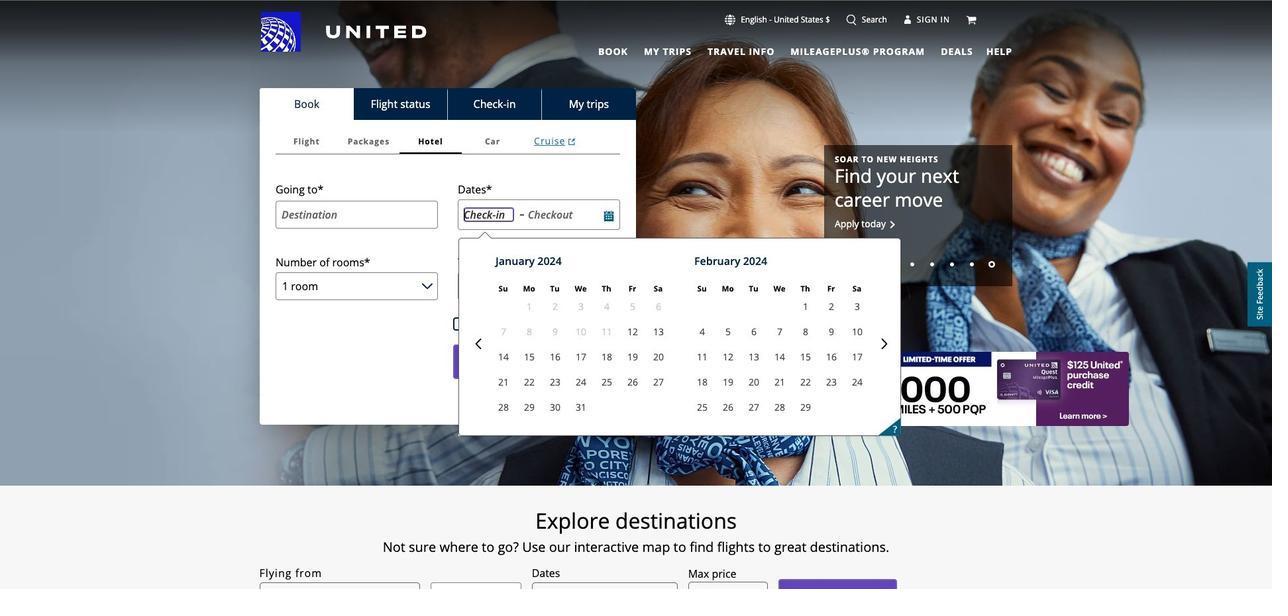 Task type: vqa. For each thing, say whether or not it's contained in the screenshot.
Select number of rooms. element at the left of the page
yes



Task type: describe. For each thing, give the bounding box(es) containing it.
select number of rooms. element
[[276, 255, 370, 270]]

slide 2 of 6 image
[[910, 263, 914, 267]]

carousel buttons element
[[835, 252, 1002, 276]]

calendar application
[[462, 239, 1272, 446]]

move backward to switch to the previous month. image
[[473, 339, 484, 349]]

currently in english united states	$ enter to change image
[[725, 15, 736, 25]]

flying from element
[[260, 565, 322, 581]]

1 vertical spatial tab list
[[260, 88, 636, 120]]



Task type: locate. For each thing, give the bounding box(es) containing it.
Checkout text field
[[528, 208, 604, 222]]

0 vertical spatial tab list
[[590, 40, 976, 60]]

please enter the max price in the input text or tab to access the slider to set the max price. element
[[688, 566, 736, 582]]

united logo link to homepage image
[[261, 12, 427, 52]]

move forward to switch to the next month. image
[[879, 339, 890, 349]]

Check-in text field
[[464, 208, 514, 222]]

main content
[[0, 1, 1272, 589]]

slide 3 of 6 image
[[930, 263, 934, 267]]

slide 4 of 6 image
[[950, 263, 954, 267]]

tab list
[[590, 40, 976, 60], [260, 88, 636, 120], [276, 129, 620, 154]]

navigation
[[0, 11, 1272, 60]]

2 vertical spatial tab list
[[276, 129, 620, 154]]

slide 5 of 6 image
[[970, 263, 974, 267]]

Destination text field
[[276, 201, 438, 229]]

slide 6 of 6 image
[[989, 261, 995, 268]]

not sure where to go? use our interactive map to find flights to great destinations. element
[[184, 539, 1089, 555]]

None text field
[[688, 582, 768, 589]]

view cart, click to view list of recently searched saved trips. image
[[966, 14, 977, 25]]

explore destinations element
[[184, 508, 1089, 534]]



